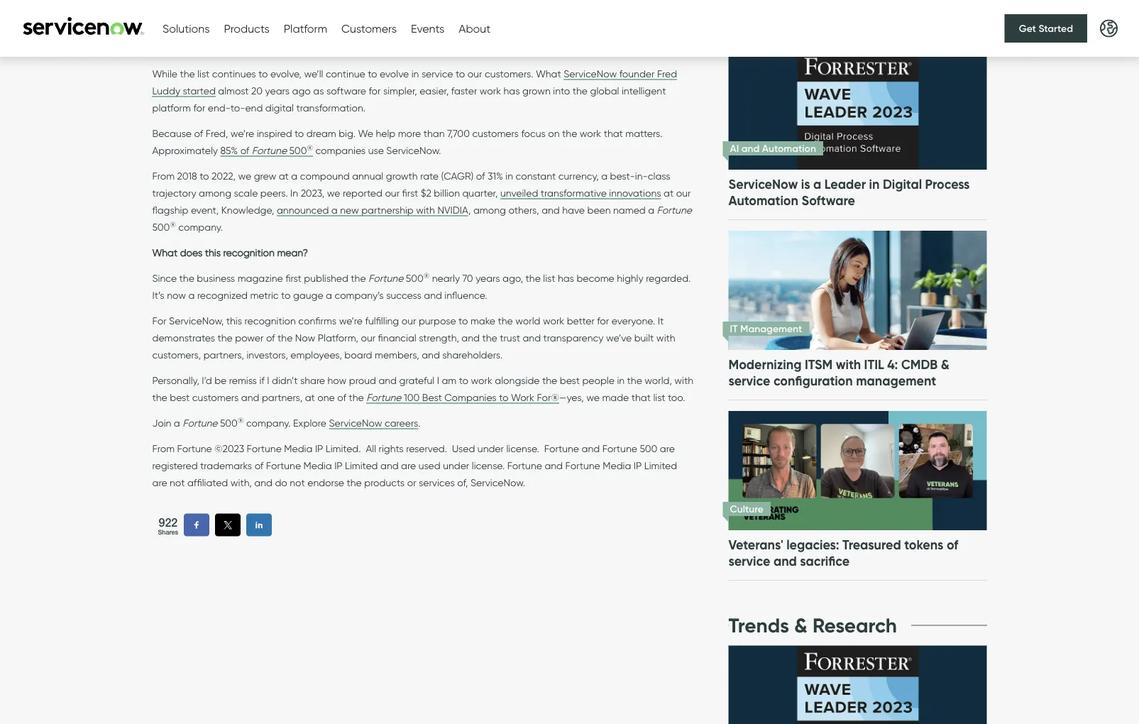 Task type: describe. For each thing, give the bounding box(es) containing it.
2 limited from the left
[[645, 460, 678, 472]]

with inside modernizing itsm with itil 4: cmdb & service configuration management
[[836, 356, 861, 372]]

events button
[[411, 21, 445, 35]]

20
[[251, 85, 263, 97]]

easier,
[[420, 85, 449, 97]]

servicenow founder fred luddy started
[[152, 68, 678, 97]]

.
[[418, 417, 421, 429]]

company. inside join a fortune 500 ® company. explore servicenow careers .
[[246, 417, 291, 429]]

our inside the at our flagship event, knowledge,
[[677, 187, 691, 199]]

2018
[[177, 170, 197, 182]]

the up started
[[180, 68, 195, 80]]

500 inside join a fortune 500 ® company. explore servicenow careers .
[[220, 417, 238, 429]]

built
[[635, 332, 654, 344]]

used
[[452, 442, 475, 455]]

2023,
[[301, 187, 325, 199]]

2 horizontal spatial list
[[654, 391, 666, 403]]

transparency
[[544, 332, 604, 344]]

media up endorse
[[304, 460, 332, 472]]

investors,
[[247, 349, 288, 361]]

0 vertical spatial service
[[422, 68, 453, 80]]

® inside announced a new partnership with nvidia , among others, and have been named a fortune 500 ® company.
[[170, 220, 176, 229]]

fortune 100 best companies to work for® —yes, we made that list too.
[[367, 391, 686, 403]]

1 horizontal spatial we
[[327, 187, 340, 199]]

platform button
[[284, 21, 327, 35]]

almost 20 years ago as software for simpler, easier, faster work has grown into the global intelligent platform for end-to-end digital transformation.
[[152, 85, 666, 114]]

simpler,
[[383, 85, 417, 97]]

and left do
[[254, 477, 273, 489]]

trademarks
[[200, 460, 252, 472]]

because of fred, we're inspired to dream big. we help more than 7,700 customers focus on the work that matters. approximately
[[152, 127, 663, 156]]

at inside the at our flagship event, knowledge,
[[664, 187, 674, 199]]

almost
[[218, 85, 249, 97]]

solutions button
[[163, 21, 210, 35]]

our up financial
[[402, 315, 416, 327]]

global
[[590, 85, 620, 97]]

our up "board"
[[361, 332, 376, 344]]

servicenow for founder
[[564, 68, 617, 80]]

at inside from 2018 to 2022, we grew at a compound annual growth rate (cagr) of 31% in constant currency, a best-in-class trajectory among scale peers. in 2023, we reported our first $2 billion quarter,
[[279, 170, 289, 182]]

to-
[[231, 102, 245, 114]]

it
[[730, 322, 738, 335]]

explore
[[293, 417, 327, 429]]

financial
[[378, 332, 417, 344]]

® inside 85% of fortune 500 ® companies use servicenow.
[[307, 143, 313, 152]]

faster
[[452, 85, 477, 97]]

® inside join a fortune 500 ® company. explore servicenow careers .
[[238, 416, 244, 425]]

mean?
[[277, 247, 308, 259]]

transformation.
[[296, 102, 366, 114]]

unveiled transformative innovations link
[[501, 187, 661, 200]]

0 vertical spatial automation
[[763, 142, 817, 154]]

for®
[[537, 391, 559, 403]]

in inside personally, i'd be remiss if i didn't share how proud and grateful i am to work alongside the best people in the world, with the best customers and partners, at one of the
[[617, 374, 625, 386]]

the up company's
[[351, 272, 366, 284]]

with,
[[231, 477, 252, 489]]

get
[[1019, 22, 1037, 34]]

1 vertical spatial under
[[443, 460, 470, 472]]

we're inside "for servicenow, this recognition confirms we're fulfilling our purpose to make the world work better for everyone. it demonstrates the power of the now platform, our financial strength, and the trust and transparency we've built with customers, partners, investors, employees, board members, and shareholders."
[[339, 315, 363, 327]]

has inside nearly 70 years ago, the list has become highly regarded. it's now a recognized metric to gauge a company's success and influence.
[[558, 272, 574, 284]]

media down explore
[[284, 442, 313, 455]]

this for servicenow,
[[226, 315, 242, 327]]

intelligent
[[622, 85, 666, 97]]

founder
[[620, 68, 655, 80]]

for inside "for servicenow, this recognition confirms we're fulfilling our purpose to make the world work better for everyone. it demonstrates the power of the now platform, our financial strength, and the trust and transparency we've built with customers, partners, investors, employees, board members, and shareholders."
[[597, 315, 609, 327]]

servicenow. inside 85% of fortune 500 ® companies use servicenow.
[[387, 144, 441, 156]]

1 horizontal spatial what
[[536, 68, 561, 80]]

purpose
[[419, 315, 456, 327]]

reported
[[343, 187, 383, 199]]

made
[[602, 391, 629, 403]]

a left best-
[[602, 170, 608, 182]]

0 vertical spatial for
[[369, 85, 381, 97]]

itsm
[[805, 356, 833, 372]]

servicenow. inside from fortune ©2023 fortune media ip limited.  all rights reserved.  used under license.  fortune and fortune 500 are registered trademarks of fortune media ip limited and are used under license. fortune and fortune media ip limited are not affiliated with, and do not endorse the products or services of, servicenow.
[[471, 477, 525, 489]]

inspired
[[257, 127, 292, 139]]

at inside personally, i'd be remiss if i didn't share how proud and grateful i am to work alongside the best people in the world, with the best customers and partners, at one of the
[[305, 391, 315, 403]]

0 horizontal spatial for
[[193, 102, 205, 114]]

trust
[[500, 332, 520, 344]]

a up "in" at the top left
[[291, 170, 298, 182]]

work inside "for servicenow, this recognition confirms we're fulfilling our purpose to make the world work better for everyone. it demonstrates the power of the now platform, our financial strength, and the trust and transparency we've built with customers, partners, investors, employees, board members, and shareholders."
[[543, 315, 565, 327]]

servicenow founder fred luddy started link
[[152, 68, 678, 97]]

quarter,
[[463, 187, 498, 199]]

linkedin sharing button image
[[254, 520, 265, 531]]

more
[[398, 127, 421, 139]]

everyone.
[[612, 315, 656, 327]]

started
[[183, 85, 216, 97]]

with inside "for servicenow, this recognition confirms we're fulfilling our purpose to make the world work better for everyone. it demonstrates the power of the now platform, our financial strength, and the trust and transparency we've built with customers, partners, investors, employees, board members, and shareholders."
[[657, 332, 676, 344]]

board
[[345, 349, 372, 361]]

a down published
[[326, 289, 332, 301]]

gauge
[[293, 289, 324, 301]]

we're inside because of fred, we're inspired to dream big. we help more than 7,700 customers focus on the work that matters. approximately
[[231, 127, 254, 139]]

to left 'evolve' on the left top
[[368, 68, 377, 80]]

grown
[[523, 85, 551, 97]]

all
[[366, 442, 376, 455]]

500 inside 85% of fortune 500 ® companies use servicenow.
[[289, 144, 307, 156]]

published
[[304, 272, 349, 284]]

2 i from the left
[[437, 374, 440, 386]]

1 vertical spatial &
[[795, 613, 808, 638]]

does
[[180, 247, 203, 259]]

of inside personally, i'd be remiss if i didn't share how proud and grateful i am to work alongside the best people in the world, with the best customers and partners, at one of the
[[337, 391, 346, 403]]

1 horizontal spatial ip
[[335, 460, 343, 472]]

get started link
[[1005, 14, 1088, 43]]

and right ai
[[742, 142, 760, 154]]

with inside announced a new partnership with nvidia , among others, and have been named a fortune 500 ® company.
[[416, 204, 435, 216]]

2 forrester wave leader 2023: digital process automation software image from the top
[[726, 631, 990, 724]]

in right 'evolve' on the left top
[[412, 68, 419, 80]]

the left power
[[218, 332, 233, 344]]

license.
[[472, 460, 505, 472]]

billion
[[434, 187, 460, 199]]

and down —yes,
[[582, 442, 600, 455]]

tokens
[[905, 537, 944, 553]]

service inside modernizing itsm with itil 4: cmdb & service configuration management
[[729, 373, 771, 389]]

announced a new partnership with nvidia , among others, and have been named a fortune 500 ® company.
[[152, 204, 692, 233]]

world,
[[645, 374, 672, 386]]

a inside servicenow is a leader in digital process automation software
[[814, 176, 822, 192]]

unveiled transformative innovations
[[501, 187, 661, 199]]

join
[[152, 417, 171, 429]]

process
[[926, 176, 970, 192]]

into
[[553, 85, 570, 97]]

world
[[516, 315, 541, 327]]

facebook sharing button image
[[191, 520, 203, 531]]

1 vertical spatial are
[[401, 460, 416, 472]]

customers inside because of fred, we're inspired to dream big. we help more than 7,700 customers focus on the work that matters. approximately
[[473, 127, 519, 139]]

list inside nearly 70 years ago, the list has become highly regarded. it's now a recognized metric to gauge a company's success and influence.
[[543, 272, 556, 284]]

from for from fortune ©2023 fortune media ip limited.  all rights reserved.  used under license.  fortune and fortune 500 are registered trademarks of fortune media ip limited and are used under license. fortune and fortune media ip limited are not affiliated with, and do not endorse the products or services of, servicenow.
[[152, 442, 175, 455]]

to inside personally, i'd be remiss if i didn't share how proud and grateful i am to work alongside the best people in the world, with the best customers and partners, at one of the
[[459, 374, 469, 386]]

while the list continues to evolve, we'll continue to evolve in service to our customers. what
[[152, 68, 564, 80]]

one
[[318, 391, 335, 403]]

nvidia
[[438, 204, 469, 216]]

fortune inside join a fortune 500 ® company. explore servicenow careers .
[[183, 417, 218, 429]]

a right now
[[189, 289, 195, 301]]

twitter sharing button image
[[222, 520, 234, 531]]

while
[[152, 68, 177, 80]]

remiss
[[229, 374, 257, 386]]

constant
[[516, 170, 556, 182]]

best-
[[610, 170, 635, 182]]

fulfilling
[[365, 315, 399, 327]]

fred
[[657, 68, 678, 80]]

a left new on the left of page
[[331, 204, 338, 216]]

media down made
[[603, 460, 632, 472]]

the up trust
[[498, 315, 513, 327]]

leader
[[825, 176, 866, 192]]

0 horizontal spatial ip
[[315, 442, 323, 455]]

matters.
[[626, 127, 663, 139]]

announced
[[277, 204, 329, 216]]

and right license.
[[545, 460, 563, 472]]

the left "now" in the left of the page
[[278, 332, 293, 344]]

companies
[[316, 144, 366, 156]]

first inside since the business magazine first published the fortune 500 ®
[[286, 272, 302, 284]]

about
[[459, 21, 491, 35]]

work inside almost 20 years ago as software for simpler, easier, faster work has grown into the global intelligent platform for end-to-end digital transformation.
[[480, 85, 501, 97]]

and inside veterans' legacies: treasured tokens of service and sacrifice
[[774, 553, 797, 569]]

servicenow for is
[[729, 176, 798, 192]]

join a fortune 500 ® company. explore servicenow careers .
[[152, 416, 421, 429]]

about button
[[459, 21, 491, 35]]

the up now
[[179, 272, 194, 284]]

0 horizontal spatial best
[[170, 391, 190, 403]]

innovations
[[609, 187, 661, 199]]

the down personally,
[[152, 391, 167, 403]]

since
[[152, 272, 177, 284]]

automation inside servicenow is a leader in digital process automation software
[[729, 192, 799, 208]]

rights
[[379, 442, 404, 455]]

first inside from 2018 to 2022, we grew at a compound annual growth rate (cagr) of 31% in constant currency, a best-in-class trajectory among scale peers. in 2023, we reported our first $2 billion quarter,
[[402, 187, 418, 199]]

and down strength,
[[422, 349, 440, 361]]

to inside "for servicenow, this recognition confirms we're fulfilling our purpose to make the world work better for everyone. it demonstrates the power of the now platform, our financial strength, and the trust and transparency we've built with customers, partners, investors, employees, board members, and shareholders."
[[459, 315, 468, 327]]

from fortune ©2023 fortune media ip limited.  all rights reserved.  used under license.  fortune and fortune 500 are registered trademarks of fortune media ip limited and are used under license. fortune and fortune media ip limited are not affiliated with, and do not endorse the products or services of, servicenow.
[[152, 442, 678, 489]]

fortune inside since the business magazine first published the fortune 500 ®
[[369, 272, 404, 284]]

1 vertical spatial that
[[632, 391, 651, 403]]

demonstrates
[[152, 332, 215, 344]]

company. inside announced a new partnership with nvidia , among others, and have been named a fortune 500 ® company.
[[178, 221, 223, 233]]

management
[[857, 373, 937, 389]]

the inside almost 20 years ago as software for simpler, easier, faster work has grown into the global intelligent platform for end-to-end digital transformation.
[[573, 85, 588, 97]]

a right 'named'
[[648, 204, 655, 216]]

in inside from 2018 to 2022, we grew at a compound annual growth rate (cagr) of 31% in constant currency, a best-in-class trajectory among scale peers. in 2023, we reported our first $2 billion quarter,
[[506, 170, 513, 182]]

it
[[658, 315, 664, 327]]

platform,
[[318, 332, 359, 344]]

our up faster
[[468, 68, 482, 80]]



Task type: vqa. For each thing, say whether or not it's contained in the screenshot.
share at the bottom of page
yes



Task type: locate. For each thing, give the bounding box(es) containing it.
1 vertical spatial partners,
[[262, 391, 303, 403]]

first left $2
[[402, 187, 418, 199]]

best
[[422, 391, 442, 403]]

to down since the business magazine first published the fortune 500 ®
[[281, 289, 291, 301]]

now
[[167, 289, 186, 301]]

of inside from fortune ©2023 fortune media ip limited.  all rights reserved.  used under license.  fortune and fortune 500 are registered trademarks of fortune media ip limited and are used under license. fortune and fortune media ip limited are not affiliated with, and do not endorse the products or services of, servicenow.
[[255, 460, 264, 472]]

1 i from the left
[[267, 374, 269, 386]]

1 vertical spatial company.
[[246, 417, 291, 429]]

veterans'
[[729, 537, 784, 553]]

do
[[275, 477, 287, 489]]

1 vertical spatial recognition
[[245, 315, 296, 327]]

0 horizontal spatial limited
[[345, 460, 378, 472]]

recognition down metric
[[245, 315, 296, 327]]

not
[[170, 477, 185, 489], [290, 477, 305, 489]]

for
[[369, 85, 381, 97], [193, 102, 205, 114], [597, 315, 609, 327]]

500 up success
[[406, 272, 424, 284]]

are down registered
[[152, 477, 167, 489]]

the inside from fortune ©2023 fortune media ip limited.  all rights reserved.  used under license.  fortune and fortune 500 are registered trademarks of fortune media ip limited and are used under license. fortune and fortune media ip limited are not affiliated with, and do not endorse the products or services of, servicenow.
[[347, 477, 362, 489]]

to inside because of fred, we're inspired to dream big. we help more than 7,700 customers focus on the work that matters. approximately
[[295, 127, 304, 139]]

company. down the event,
[[178, 221, 223, 233]]

alongside
[[495, 374, 540, 386]]

to up faster
[[456, 68, 465, 80]]

this up power
[[226, 315, 242, 327]]

1 vertical spatial automation
[[729, 192, 799, 208]]

we'll
[[304, 68, 323, 80]]

1 horizontal spatial this
[[226, 315, 242, 327]]

highly
[[617, 272, 644, 284]]

of inside because of fred, we're inspired to dream big. we help more than 7,700 customers focus on the work that matters. approximately
[[194, 127, 203, 139]]

1 horizontal spatial company.
[[246, 417, 291, 429]]

0 horizontal spatial among
[[199, 187, 232, 199]]

to left work
[[499, 391, 509, 403]]

2 horizontal spatial for
[[597, 315, 609, 327]]

are
[[660, 442, 675, 455], [401, 460, 416, 472], [152, 477, 167, 489]]

1 vertical spatial at
[[664, 187, 674, 199]]

1 vertical spatial what
[[152, 247, 178, 259]]

we down compound
[[327, 187, 340, 199]]

at our flagship event, knowledge,
[[152, 187, 691, 216]]

continues
[[212, 68, 256, 80]]

2 horizontal spatial are
[[660, 442, 675, 455]]

&
[[941, 356, 950, 372], [795, 613, 808, 638]]

® inside since the business magazine first published the fortune 500 ®
[[424, 271, 430, 280]]

1 vertical spatial servicenow
[[729, 176, 798, 192]]

in inside servicenow is a leader in digital process automation software
[[870, 176, 880, 192]]

fortune inside announced a new partnership with nvidia , among others, and have been named a fortune 500 ® company.
[[657, 204, 692, 216]]

0 vertical spatial we're
[[231, 127, 254, 139]]

event,
[[191, 204, 219, 216]]

of inside from 2018 to 2022, we grew at a compound annual growth rate (cagr) of 31% in constant currency, a best-in-class trajectory among scale peers. in 2023, we reported our first $2 billion quarter,
[[476, 170, 485, 182]]

shares
[[158, 528, 178, 536]]

service inside veterans' legacies: treasured tokens of service and sacrifice
[[729, 553, 771, 569]]

of right 85%
[[240, 144, 249, 156]]

work inside because of fred, we're inspired to dream big. we help more than 7,700 customers focus on the work that matters. approximately
[[580, 127, 602, 139]]

® left nearly
[[424, 271, 430, 280]]

to inside from 2018 to 2022, we grew at a compound annual growth rate (cagr) of 31% in constant currency, a best-in-class trajectory among scale peers. in 2023, we reported our first $2 billion quarter,
[[200, 170, 209, 182]]

service
[[422, 68, 453, 80], [729, 373, 771, 389], [729, 553, 771, 569]]

years inside nearly 70 years ago, the list has become highly regarded. it's now a recognized metric to gauge a company's success and influence.
[[476, 272, 500, 284]]

work right on
[[580, 127, 602, 139]]

500 inside announced a new partnership with nvidia , among others, and have been named a fortune 500 ® company.
[[152, 221, 170, 233]]

of inside 85% of fortune 500 ® companies use servicenow.
[[240, 144, 249, 156]]

grew
[[254, 170, 276, 182]]

we down people
[[587, 391, 600, 403]]

0 horizontal spatial under
[[443, 460, 470, 472]]

2 horizontal spatial at
[[664, 187, 674, 199]]

1 horizontal spatial i
[[437, 374, 440, 386]]

with up the too.
[[675, 374, 694, 386]]

recognition inside "for servicenow, this recognition confirms we're fulfilling our purpose to make the world work better for everyone. it demonstrates the power of the now platform, our financial strength, and the trust and transparency we've built with customers, partners, investors, employees, board members, and shareholders."
[[245, 315, 296, 327]]

2 horizontal spatial ip
[[634, 460, 642, 472]]

management
[[741, 322, 803, 335]]

list down world,
[[654, 391, 666, 403]]

forrester wave leader 2023: digital process automation software image
[[726, 36, 990, 184], [726, 631, 990, 724]]

0 vertical spatial among
[[199, 187, 232, 199]]

end
[[245, 102, 263, 114]]

not down registered
[[170, 477, 185, 489]]

the right endorse
[[347, 477, 362, 489]]

and right proud
[[379, 374, 397, 386]]

0 vertical spatial are
[[660, 442, 675, 455]]

1 from from the top
[[152, 170, 175, 182]]

1 horizontal spatial at
[[305, 391, 315, 403]]

how
[[328, 374, 347, 386]]

personally, i'd be remiss if i didn't share how proud and grateful i am to work alongside the best people in the world, with the best customers and partners, at one of the
[[152, 374, 694, 403]]

2 horizontal spatial we
[[587, 391, 600, 403]]

0 horizontal spatial we're
[[231, 127, 254, 139]]

0 horizontal spatial first
[[286, 272, 302, 284]]

0 vertical spatial first
[[402, 187, 418, 199]]

2 vertical spatial servicenow
[[329, 417, 382, 429]]

0 vertical spatial what
[[536, 68, 561, 80]]

0 vertical spatial forrester wave leader 2023: digital process automation software image
[[726, 36, 990, 184]]

used
[[419, 460, 441, 472]]

0 horizontal spatial partners,
[[204, 349, 244, 361]]

the up for®
[[543, 374, 558, 386]]

to up 20
[[259, 68, 268, 80]]

this right does
[[205, 247, 221, 259]]

servicenow,
[[169, 315, 224, 327]]

1 vertical spatial for
[[193, 102, 205, 114]]

0 horizontal spatial servicenow
[[329, 417, 382, 429]]

servicenow up all
[[329, 417, 382, 429]]

are up the or
[[401, 460, 416, 472]]

products
[[224, 21, 270, 35]]

partners, inside "for servicenow, this recognition confirms we're fulfilling our purpose to make the world work better for everyone. it demonstrates the power of the now platform, our financial strength, and the trust and transparency we've built with customers, partners, investors, employees, board members, and shareholders."
[[204, 349, 244, 361]]

customers inside personally, i'd be remiss if i didn't share how proud and grateful i am to work alongside the best people in the world, with the best customers and partners, at one of the
[[192, 391, 239, 403]]

500 inside from fortune ©2023 fortune media ip limited.  all rights reserved.  used under license.  fortune and fortune 500 are registered trademarks of fortune media ip limited and are used under license. fortune and fortune media ip limited are not affiliated with, and do not endorse the products or services of, servicenow.
[[640, 442, 658, 455]]

rate
[[420, 170, 439, 182]]

company. left explore
[[246, 417, 291, 429]]

years inside almost 20 years ago as software for simpler, easier, faster work has grown into the global intelligent platform for end-to-end digital transformation.
[[265, 85, 290, 97]]

1 horizontal spatial we're
[[339, 315, 363, 327]]

0 vertical spatial &
[[941, 356, 950, 372]]

—yes,
[[559, 391, 584, 403]]

1 horizontal spatial best
[[560, 374, 580, 386]]

success
[[386, 289, 422, 301]]

i right if
[[267, 374, 269, 386]]

500 down 'flagship'
[[152, 221, 170, 233]]

limited
[[345, 460, 378, 472], [645, 460, 678, 472]]

0 vertical spatial best
[[560, 374, 580, 386]]

services
[[419, 477, 455, 489]]

list right ago,
[[543, 272, 556, 284]]

servicenow inside the servicenow founder fred luddy started
[[564, 68, 617, 80]]

2 not from the left
[[290, 477, 305, 489]]

1 vertical spatial we're
[[339, 315, 363, 327]]

fortune inside 85% of fortune 500 ® companies use servicenow.
[[252, 144, 287, 156]]

limited down the too.
[[645, 460, 678, 472]]

0 horizontal spatial list
[[198, 68, 210, 80]]

1 horizontal spatial partners,
[[262, 391, 303, 403]]

1 vertical spatial servicenow.
[[471, 477, 525, 489]]

1 forrester wave leader 2023: digital process automation software image from the top
[[726, 36, 990, 184]]

1 horizontal spatial servicenow
[[564, 68, 617, 80]]

years right 70
[[476, 272, 500, 284]]

dream
[[307, 127, 336, 139]]

1 vertical spatial forrester wave leader 2023: digital process automation software image
[[726, 631, 990, 724]]

nearly 70 years ago, the list has become highly regarded. it's now a recognized metric to gauge a company's success and influence.
[[152, 272, 691, 301]]

in up made
[[617, 374, 625, 386]]

the inside because of fred, we're inspired to dream big. we help more than 7,700 customers focus on the work that matters. approximately
[[562, 127, 578, 139]]

0 vertical spatial this
[[205, 247, 221, 259]]

companies
[[445, 391, 497, 403]]

too.
[[668, 391, 686, 403]]

0 vertical spatial partners,
[[204, 349, 244, 361]]

the left world,
[[627, 374, 643, 386]]

to left make
[[459, 315, 468, 327]]

and inside announced a new partnership with nvidia , among others, and have been named a fortune 500 ® company.
[[542, 204, 560, 216]]

0 vertical spatial years
[[265, 85, 290, 97]]

2 vertical spatial list
[[654, 391, 666, 403]]

ago,
[[503, 272, 523, 284]]

partners, up be
[[204, 349, 244, 361]]

servicenow. down license.
[[471, 477, 525, 489]]

0 horizontal spatial i
[[267, 374, 269, 386]]

be
[[215, 374, 227, 386]]

trajectory
[[152, 187, 196, 199]]

our up partnership
[[385, 187, 400, 199]]

years up 'digital'
[[265, 85, 290, 97]]

0 vertical spatial at
[[279, 170, 289, 182]]

1 vertical spatial list
[[543, 272, 556, 284]]

a inside join a fortune 500 ® company. explore servicenow careers .
[[174, 417, 180, 429]]

2 from from the top
[[152, 442, 175, 455]]

1 horizontal spatial for
[[369, 85, 381, 97]]

treasured
[[843, 537, 902, 553]]

now
[[295, 332, 316, 344]]

what up "grown"
[[536, 68, 561, 80]]

share
[[300, 374, 325, 386]]

didn't
[[272, 374, 298, 386]]

100
[[404, 391, 420, 403]]

get started
[[1019, 22, 1074, 34]]

has inside almost 20 years ago as software for simpler, easier, faster work has grown into the global intelligent platform for end-to-end digital transformation.
[[504, 85, 520, 97]]

help
[[376, 127, 396, 139]]

modernizing itsm with itil 4: cmdb & service configuration management
[[729, 356, 950, 389]]

partners, inside personally, i'd be remiss if i didn't share how proud and grateful i am to work alongside the best people in the world, with the best customers and partners, at one of the
[[262, 391, 303, 403]]

1 horizontal spatial customers
[[473, 127, 519, 139]]

scale
[[234, 187, 258, 199]]

of inside veterans' legacies: treasured tokens of service and sacrifice
[[947, 537, 959, 553]]

members,
[[375, 349, 419, 361]]

others,
[[509, 204, 539, 216]]

service up easier,
[[422, 68, 453, 80]]

servicenow up global at right
[[564, 68, 617, 80]]

service down veterans'
[[729, 553, 771, 569]]

among inside announced a new partnership with nvidia , among others, and have been named a fortune 500 ® company.
[[474, 204, 506, 216]]

0 horizontal spatial that
[[604, 127, 623, 139]]

years for end
[[265, 85, 290, 97]]

platform
[[284, 21, 327, 35]]

configuration management: woman in front of high-rise window working on a laptop image
[[726, 216, 990, 364]]

the right ago,
[[526, 272, 541, 284]]

we up scale at the top left of page
[[238, 170, 251, 182]]

that inside because of fred, we're inspired to dream big. we help more than 7,700 customers focus on the work that matters. approximately
[[604, 127, 623, 139]]

and down rights
[[381, 460, 399, 472]]

with
[[416, 204, 435, 216], [657, 332, 676, 344], [836, 356, 861, 372], [675, 374, 694, 386]]

what up since
[[152, 247, 178, 259]]

0 horizontal spatial what
[[152, 247, 178, 259]]

1 vertical spatial best
[[170, 391, 190, 403]]

work up companies
[[471, 374, 493, 386]]

a right is
[[814, 176, 822, 192]]

1 horizontal spatial under
[[478, 442, 504, 455]]

0 horizontal spatial customers
[[192, 391, 239, 403]]

recognition for mean?
[[223, 247, 275, 259]]

peers.
[[260, 187, 288, 199]]

of,
[[457, 477, 468, 489]]

company.
[[178, 221, 223, 233], [246, 417, 291, 429]]

1 horizontal spatial has
[[558, 272, 574, 284]]

years
[[265, 85, 290, 97], [476, 272, 500, 284]]

service down modernizing
[[729, 373, 771, 389]]

recognition up magazine
[[223, 247, 275, 259]]

0 horizontal spatial company.
[[178, 221, 223, 233]]

if
[[259, 374, 265, 386]]

1 horizontal spatial first
[[402, 187, 418, 199]]

0 horizontal spatial years
[[265, 85, 290, 97]]

0 vertical spatial under
[[478, 442, 504, 455]]

configuration
[[774, 373, 853, 389]]

1 vertical spatial years
[[476, 272, 500, 284]]

celebrating veterans: three veteran employees at servicenow image
[[726, 397, 990, 545]]

the down proud
[[349, 391, 364, 403]]

with inside personally, i'd be remiss if i didn't share how proud and grateful i am to work alongside the best people in the world, with the best customers and partners, at one of the
[[675, 374, 694, 386]]

the right into
[[573, 85, 588, 97]]

work inside personally, i'd be remiss if i didn't share how proud and grateful i am to work alongside the best people in the world, with the best customers and partners, at one of the
[[471, 374, 493, 386]]

a
[[291, 170, 298, 182], [602, 170, 608, 182], [814, 176, 822, 192], [331, 204, 338, 216], [648, 204, 655, 216], [189, 289, 195, 301], [326, 289, 332, 301], [174, 417, 180, 429]]

0 horizontal spatial not
[[170, 477, 185, 489]]

1 horizontal spatial servicenow.
[[471, 477, 525, 489]]

annual
[[352, 170, 384, 182]]

and down nearly
[[424, 289, 442, 301]]

and down legacies:
[[774, 553, 797, 569]]

servicenow.
[[387, 144, 441, 156], [471, 477, 525, 489]]

am
[[442, 374, 457, 386]]

the right on
[[562, 127, 578, 139]]

under up of,
[[443, 460, 470, 472]]

2 vertical spatial are
[[152, 477, 167, 489]]

we're up platform,
[[339, 315, 363, 327]]

2 vertical spatial at
[[305, 391, 315, 403]]

the
[[180, 68, 195, 80], [573, 85, 588, 97], [562, 127, 578, 139], [179, 272, 194, 284], [351, 272, 366, 284], [526, 272, 541, 284], [498, 315, 513, 327], [218, 332, 233, 344], [278, 332, 293, 344], [482, 332, 498, 344], [543, 374, 558, 386], [627, 374, 643, 386], [152, 391, 167, 403], [349, 391, 364, 403], [347, 477, 362, 489]]

& inside modernizing itsm with itil 4: cmdb & service configuration management
[[941, 356, 950, 372]]

personally,
[[152, 374, 199, 386]]

limited down all
[[345, 460, 378, 472]]

,
[[469, 204, 471, 216]]

from up trajectory
[[152, 170, 175, 182]]

of left 31%
[[476, 170, 485, 182]]

legacies:
[[787, 537, 840, 553]]

1 limited from the left
[[345, 460, 378, 472]]

0 horizontal spatial this
[[205, 247, 221, 259]]

with down $2
[[416, 204, 435, 216]]

to left dream
[[295, 127, 304, 139]]

servicenow inside servicenow is a leader in digital process automation software
[[729, 176, 798, 192]]

media
[[284, 442, 313, 455], [304, 460, 332, 472], [603, 460, 632, 472]]

we're
[[231, 127, 254, 139], [339, 315, 363, 327]]

500 down world,
[[640, 442, 658, 455]]

automation up is
[[763, 142, 817, 154]]

end-
[[208, 102, 231, 114]]

2 horizontal spatial servicenow
[[729, 176, 798, 192]]

0 vertical spatial that
[[604, 127, 623, 139]]

power
[[235, 332, 264, 344]]

0 horizontal spatial are
[[152, 477, 167, 489]]

1 horizontal spatial are
[[401, 460, 416, 472]]

©2023
[[215, 442, 244, 455]]

and up shareholders.
[[462, 332, 480, 344]]

to inside nearly 70 years ago, the list has become highly regarded. it's now a recognized metric to gauge a company's success and influence.
[[281, 289, 291, 301]]

ai and automation
[[730, 142, 817, 154]]

approximately
[[152, 144, 218, 156]]

from inside from fortune ©2023 fortune media ip limited.  all rights reserved.  used under license.  fortune and fortune 500 are registered trademarks of fortune media ip limited and are used under license. fortune and fortune media ip limited are not affiliated with, and do not endorse the products or services of, servicenow.
[[152, 442, 175, 455]]

careers
[[385, 417, 418, 429]]

0 vertical spatial from
[[152, 170, 175, 182]]

0 horizontal spatial &
[[795, 613, 808, 638]]

0 vertical spatial we
[[238, 170, 251, 182]]

best down personally,
[[170, 391, 190, 403]]

of up investors,
[[266, 332, 275, 344]]

1 horizontal spatial list
[[543, 272, 556, 284]]

0 vertical spatial servicenow
[[564, 68, 617, 80]]

customers down be
[[192, 391, 239, 403]]

2 vertical spatial we
[[587, 391, 600, 403]]

new
[[340, 204, 359, 216]]

this for does
[[205, 247, 221, 259]]

servicenow. down more
[[387, 144, 441, 156]]

from for from 2018 to 2022, we grew at a compound annual growth rate (cagr) of 31% in constant currency, a best-in-class trajectory among scale peers. in 2023, we reported our first $2 billion quarter,
[[152, 170, 175, 182]]

the down make
[[482, 332, 498, 344]]

work right the world
[[543, 315, 565, 327]]

1 vertical spatial first
[[286, 272, 302, 284]]

1 horizontal spatial not
[[290, 477, 305, 489]]

for down while the list continues to evolve, we'll continue to evolve in service to our customers. what
[[369, 85, 381, 97]]

at right grew
[[279, 170, 289, 182]]

at left one
[[305, 391, 315, 403]]

started
[[1039, 22, 1074, 34]]

2 vertical spatial service
[[729, 553, 771, 569]]

1 horizontal spatial among
[[474, 204, 506, 216]]

automation down ai and automation
[[729, 192, 799, 208]]

0 vertical spatial recognition
[[223, 247, 275, 259]]

veterans' legacies: treasured tokens of service and sacrifice
[[729, 537, 959, 569]]

among inside from 2018 to 2022, we grew at a compound annual growth rate (cagr) of 31% in constant currency, a best-in-class trajectory among scale peers. in 2023, we reported our first $2 billion quarter,
[[199, 187, 232, 199]]

and down "remiss"
[[241, 391, 259, 403]]

0 horizontal spatial has
[[504, 85, 520, 97]]

as
[[313, 85, 324, 97]]

and inside nearly 70 years ago, the list has become highly regarded. it's now a recognized metric to gauge a company's success and influence.
[[424, 289, 442, 301]]

and down the world
[[523, 332, 541, 344]]

our inside from 2018 to 2022, we grew at a compound annual growth rate (cagr) of 31% in constant currency, a best-in-class trajectory among scale peers. in 2023, we reported our first $2 billion quarter,
[[385, 187, 400, 199]]

0 vertical spatial servicenow.
[[387, 144, 441, 156]]

years for influence.
[[476, 272, 500, 284]]

of right "tokens"
[[947, 537, 959, 553]]

we're up 85%
[[231, 127, 254, 139]]

from inside from 2018 to 2022, we grew at a compound annual growth rate (cagr) of 31% in constant currency, a best-in-class trajectory among scale peers. in 2023, we reported our first $2 billion quarter,
[[152, 170, 175, 182]]

® down 'flagship'
[[170, 220, 176, 229]]

500
[[289, 144, 307, 156], [152, 221, 170, 233], [406, 272, 424, 284], [220, 417, 238, 429], [640, 442, 658, 455]]

0 horizontal spatial servicenow.
[[387, 144, 441, 156]]

1 horizontal spatial &
[[941, 356, 950, 372]]

1 vertical spatial customers
[[192, 391, 239, 403]]

has down customers.
[[504, 85, 520, 97]]

of inside "for servicenow, this recognition confirms we're fulfilling our purpose to make the world work better for everyone. it demonstrates the power of the now platform, our financial strength, and the trust and transparency we've built with customers, partners, investors, employees, board members, and shareholders."
[[266, 332, 275, 344]]

people
[[583, 374, 615, 386]]

1 vertical spatial service
[[729, 373, 771, 389]]

the inside nearly 70 years ago, the list has become highly regarded. it's now a recognized metric to gauge a company's success and influence.
[[526, 272, 541, 284]]

under up license.
[[478, 442, 504, 455]]

with left 'itil'
[[836, 356, 861, 372]]

work down customers.
[[480, 85, 501, 97]]

servicenow inside join a fortune 500 ® company. explore servicenow careers .
[[329, 417, 382, 429]]

in left digital
[[870, 176, 880, 192]]

of left fred,
[[194, 127, 203, 139]]

list
[[198, 68, 210, 80], [543, 272, 556, 284], [654, 391, 666, 403]]

are down the too.
[[660, 442, 675, 455]]

0 vertical spatial has
[[504, 85, 520, 97]]

922 shares
[[158, 516, 178, 536]]

1 not from the left
[[170, 477, 185, 489]]

partners, down didn't
[[262, 391, 303, 403]]

trends
[[729, 613, 790, 638]]

this inside "for servicenow, this recognition confirms we're fulfilling our purpose to make the world work better for everyone. it demonstrates the power of the now platform, our financial strength, and the trust and transparency we've built with customers, partners, investors, employees, board members, and shareholders."
[[226, 315, 242, 327]]

use
[[368, 144, 384, 156]]

500 inside since the business magazine first published the fortune 500 ®
[[406, 272, 424, 284]]

1 vertical spatial this
[[226, 315, 242, 327]]

software
[[802, 192, 856, 208]]

i left the am in the left of the page
[[437, 374, 440, 386]]

recognition for confirms
[[245, 315, 296, 327]]



